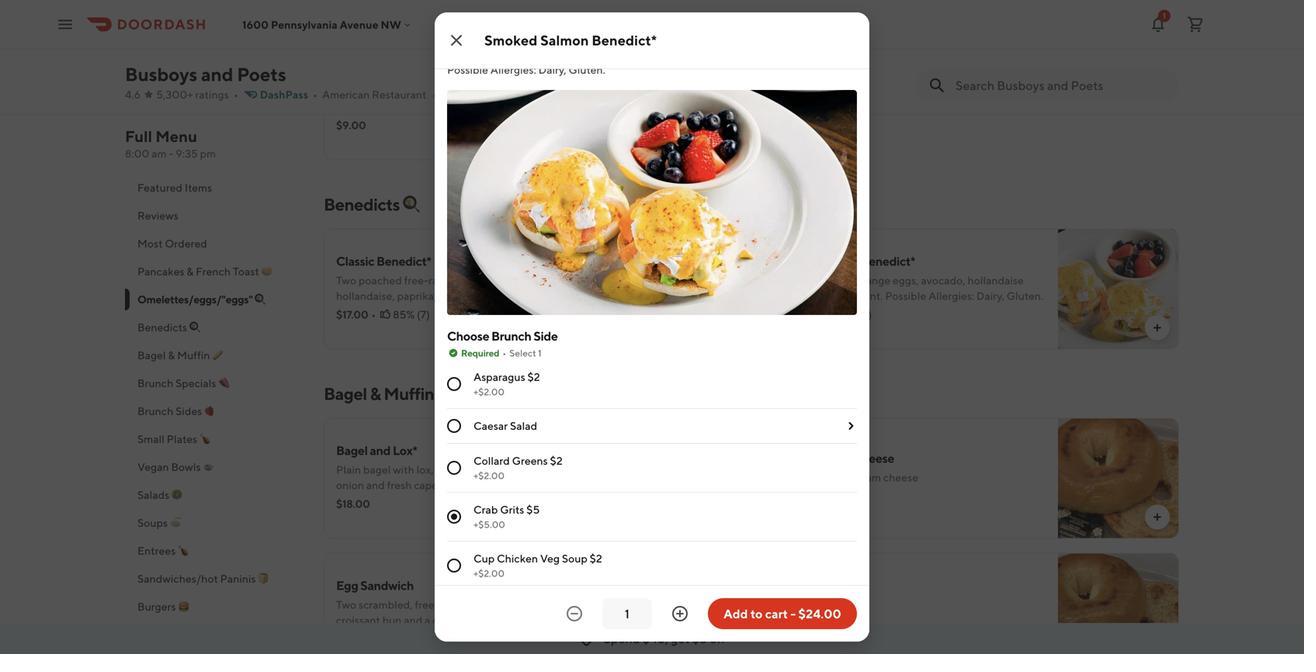 Task type: describe. For each thing, give the bounding box(es) containing it.
Caesar Salad radio
[[447, 419, 461, 433]]

mi
[[450, 88, 462, 101]]

reviews button
[[125, 202, 305, 230]]

restaurant
[[372, 88, 426, 101]]

Item Search search field
[[956, 77, 1167, 94]]

pancakes & french toast 🥞 button
[[125, 258, 305, 286]]

allergies: inside classic benedict* two poached free-range eggs, shoulder (pork) bacon, hollandaise, paprika, butter croissant. served with choice of breakfast side.    possible allergies: dairy, gluten.
[[500, 305, 546, 318]]

gluten. inside classic benedict* two poached free-range eggs, shoulder (pork) bacon, hollandaise, paprika, butter croissant. served with choice of breakfast side.    possible allergies: dairy, gluten.
[[336, 321, 373, 333]]

• right $19.00 at right top
[[807, 308, 812, 321]]

cheese, for egg sandwich
[[541, 598, 578, 611]]

🍓
[[204, 405, 215, 418]]

cheddar inside egg sandwich two scrambled, free-range eggs, cheddar cheese, butter croissant bun and a choice of side.
[[498, 598, 539, 611]]

+$2.00 inside asparagus $2 +$2.00
[[474, 387, 505, 397]]

& inside bagel & cream cheese plain bagel with cream cheese $4.00
[[804, 451, 811, 466]]

pancakes & french toast 🥞
[[137, 265, 272, 278]]

bagel image
[[1058, 553, 1179, 654]]

muffin inside bagel & muffin 🥖 button
[[177, 349, 210, 362]]

smoked salmon benedict* dialog
[[435, 0, 869, 654]]

veg
[[540, 552, 560, 565]]

cup
[[474, 552, 495, 565]]

+$5.00
[[474, 519, 505, 530]]

build-your-own omelette* image
[[624, 0, 745, 25]]

entrees 🍗 button
[[125, 537, 305, 565]]

asparagus
[[474, 371, 525, 383]]

& inside bagel & muffin 🥖 button
[[168, 349, 175, 362]]

a inside egg sandwich two scrambled, free-range eggs, cheddar cheese, butter croissant bun and a choice of side.
[[425, 614, 430, 627]]

sauce, inside smoked salmon benedict* two poached free-range eggs, avocado, hollandaise sauce, butter croissant.    possible allergies: dairy, gluten.
[[770, 290, 801, 302]]

most ordered
[[137, 237, 207, 250]]

am
[[152, 147, 167, 160]]

brunch sides 🍓 button
[[125, 397, 305, 425]]

and inside new egg sandwich two scrambled, free-range eggs, cheddar cheese, butter croissant bun and a choice of side. $9.00
[[681, 85, 700, 97]]

paprika,
[[397, 290, 436, 302]]

free- inside classic benedict* two poached free-range eggs, shoulder (pork) bacon, hollandaise, paprika, butter croissant. served with choice of breakfast side.    possible allergies: dairy, gluten.
[[404, 274, 428, 287]]

two inside two poached free-range eggs, avocado, hollandaise sauce, butter croissant. possible allergies: dairy, gluten.
[[447, 48, 467, 61]]

sandwich inside new egg sandwich two scrambled, free-range eggs, cheddar cheese, butter croissant bun and a choice of side. $9.00
[[393, 64, 447, 79]]

entrees 🍗
[[137, 545, 189, 557]]

croissant inside egg sandwich two scrambled, free-range eggs, cheddar cheese, butter croissant bun and a choice of side.
[[336, 614, 380, 627]]

bagel & muffin 🥖 inside button
[[137, 349, 223, 362]]

new egg sandwich two scrambled, free-range eggs, cheddar cheese, butter croissant bun and a choice of side. $9.00
[[336, 64, 708, 132]]

🍜
[[170, 517, 181, 529]]

side. inside new egg sandwich two scrambled, free-range eggs, cheddar cheese, butter croissant bun and a choice of side. $9.00
[[383, 100, 406, 113]]

bun inside egg sandwich two scrambled, free-range eggs, cheddar cheese, butter croissant bun and a choice of side.
[[382, 614, 402, 627]]

1 horizontal spatial 🥖
[[437, 384, 454, 404]]

american restaurant • 1 mi
[[322, 88, 462, 101]]

4.6
[[125, 88, 141, 101]]

most ordered button
[[125, 230, 305, 258]]

vegan bowls 🍲 button
[[125, 453, 305, 481]]

1 vertical spatial bagel & muffin 🥖
[[324, 384, 454, 404]]

bagel inside bagel and lox* plain bagel with lox, cream cheese, lettuce, tomato, red onion and fresh capers. $18.00
[[336, 443, 368, 458]]

poached inside two poached free-range eggs, avocado, hollandaise sauce, butter croissant. possible allergies: dairy, gluten.
[[470, 48, 513, 61]]

brunch for brunch specials 🍠
[[137, 377, 173, 390]]

omelettes/eggs/"eggs"
[[137, 293, 253, 306]]

free- inside new egg sandwich two scrambled, free-range eggs, cheddar cheese, butter croissant bun and a choice of side. $9.00
[[415, 85, 439, 97]]

(7) for benedict*
[[417, 308, 430, 321]]

bagel and lox* plain bagel with lox, cream cheese, lettuce, tomato, red onion and fresh capers. $18.00
[[336, 443, 605, 510]]

poached inside classic benedict* two poached free-range eggs, shoulder (pork) bacon, hollandaise, paprika, butter croissant. served with choice of breakfast side.    possible allergies: dairy, gluten.
[[359, 274, 402, 287]]

smoked for smoked salmon benedict* two poached free-range eggs, avocado, hollandaise sauce, butter croissant.    possible allergies: dairy, gluten.
[[770, 254, 815, 269]]

$19.00
[[770, 308, 804, 321]]

salmon for smoked salmon benedict*
[[540, 32, 589, 49]]

🍳 inside "benedicts 🍳" button
[[189, 321, 200, 334]]

0 vertical spatial benedicts 🍳
[[324, 194, 419, 215]]

100% (7)
[[829, 308, 872, 321]]

soups
[[137, 517, 168, 529]]

shoulder
[[487, 274, 530, 287]]

avocado, inside two poached free-range eggs, avocado, hollandaise sauce, butter croissant. possible allergies: dairy, gluten.
[[598, 48, 642, 61]]

🍔
[[178, 600, 189, 613]]

eggs, inside smoked salmon benedict* two poached free-range eggs, avocado, hollandaise sauce, butter croissant.    possible allergies: dairy, gluten.
[[893, 274, 919, 287]]

most
[[137, 237, 163, 250]]

close smoked salmon benedict* image
[[447, 31, 466, 50]]

small
[[137, 433, 165, 446]]

side. inside classic benedict* two poached free-range eggs, shoulder (pork) bacon, hollandaise, paprika, butter croissant. served with choice of breakfast side.    possible allergies: dairy, gluten.
[[432, 305, 454, 318]]

collard
[[474, 454, 510, 467]]

cheese, for bagel and lox*
[[469, 463, 506, 476]]

cart
[[765, 607, 788, 621]]

tomato,
[[549, 463, 587, 476]]

$4.00
[[770, 490, 800, 503]]

5,300+ ratings •
[[156, 88, 238, 101]]

featured items button
[[125, 174, 305, 202]]

add to cart - $24.00
[[724, 607, 841, 621]]

dairy, inside two poached free-range eggs, avocado, hollandaise sauce, butter croissant. possible allergies: dairy, gluten.
[[538, 63, 566, 76]]

allergies: inside smoked salmon benedict* two poached free-range eggs, avocado, hollandaise sauce, butter croissant.    possible allergies: dairy, gluten.
[[928, 290, 974, 302]]

sides
[[176, 405, 202, 418]]

nw
[[381, 18, 401, 31]]

range inside egg sandwich two scrambled, free-range eggs, cheddar cheese, butter croissant bun and a choice of side.
[[439, 598, 467, 611]]

three eggs meal image
[[1058, 0, 1179, 25]]

cheese
[[853, 451, 894, 466]]

butter inside smoked salmon benedict* two poached free-range eggs, avocado, hollandaise sauce, butter croissant.    possible allergies: dairy, gluten.
[[803, 290, 834, 302]]

cream for cream
[[850, 471, 881, 484]]

burgers 🍔 button
[[125, 593, 305, 621]]

soups 🍜 button
[[125, 509, 305, 537]]

get
[[671, 631, 690, 646]]

american
[[322, 88, 370, 101]]

butter inside classic benedict* two poached free-range eggs, shoulder (pork) bacon, hollandaise, paprika, butter croissant. served with choice of breakfast side.    possible allergies: dairy, gluten.
[[439, 290, 470, 302]]

1 horizontal spatial 🍳
[[255, 293, 265, 306]]

gluten. inside two poached free-range eggs, avocado, hollandaise sauce, butter croissant. possible allergies: dairy, gluten.
[[569, 63, 605, 76]]

🥞
[[261, 265, 272, 278]]

sandwiches/hot paninis 🍞 button
[[125, 565, 305, 593]]

0 horizontal spatial 1
[[443, 88, 448, 101]]

- inside the add to cart - $24.00 button
[[791, 607, 796, 621]]

range inside classic benedict* two poached free-range eggs, shoulder (pork) bacon, hollandaise, paprika, butter croissant. served with choice of breakfast side.    possible allergies: dairy, gluten.
[[428, 274, 457, 287]]

benedict* inside classic benedict* two poached free-range eggs, shoulder (pork) bacon, hollandaise, paprika, butter croissant. served with choice of breakfast side.    possible allergies: dairy, gluten.
[[377, 254, 431, 269]]

add item to cart image for three eggs meal image
[[1151, 0, 1164, 10]]

free- inside two poached free-range eggs, avocado, hollandaise sauce, butter croissant. possible allergies: dairy, gluten.
[[515, 48, 539, 61]]

1 inside choose brunch side 'group'
[[538, 348, 542, 359]]

smoked salmon benedict* two poached free-range eggs, avocado, hollandaise sauce, butter croissant.    possible allergies: dairy, gluten.
[[770, 254, 1043, 302]]

$2 inside cup chicken veg soup $2 +$2.00
[[590, 552, 602, 565]]

Current quantity is 1 number field
[[612, 605, 643, 623]]

ordered
[[165, 237, 207, 250]]

(7) for salmon
[[859, 308, 872, 321]]

select
[[509, 348, 536, 359]]

100%
[[829, 308, 857, 321]]

(pork)
[[532, 274, 562, 287]]

• left american
[[313, 88, 318, 101]]

egg sandwich two scrambled, free-range eggs, cheddar cheese, butter croissant bun and a choice of side.
[[336, 578, 612, 627]]

• down hollandaise,
[[371, 308, 376, 321]]

butter inside egg sandwich two scrambled, free-range eggs, cheddar cheese, butter croissant bun and a choice of side.
[[581, 598, 612, 611]]

two inside smoked salmon benedict* two poached free-range eggs, avocado, hollandaise sauce, butter croissant.    possible allergies: dairy, gluten.
[[770, 274, 790, 287]]

sandwiches/hot
[[137, 572, 218, 585]]

salmon for smoked salmon benedict* two poached free-range eggs, avocado, hollandaise sauce, butter croissant.    possible allergies: dairy, gluten.
[[817, 254, 858, 269]]

bagel inside bagel and lox* plain bagel with lox, cream cheese, lettuce, tomato, red onion and fresh capers. $18.00
[[363, 463, 391, 476]]

omelettes/eggs/"eggs" 🍳
[[137, 293, 265, 306]]

• right ratings at the top left of the page
[[234, 88, 238, 101]]

1 vertical spatial 🍗
[[178, 545, 189, 557]]

free- inside smoked salmon benedict* two poached free-range eggs, avocado, hollandaise sauce, butter croissant.    possible allergies: dairy, gluten.
[[838, 274, 862, 287]]

allergies: inside two poached free-range eggs, avocado, hollandaise sauce, butter croissant. possible allergies: dairy, gluten.
[[490, 63, 536, 76]]

ratings
[[195, 88, 229, 101]]

croissant. inside two poached free-range eggs, avocado, hollandaise sauce, butter croissant. possible allergies: dairy, gluten.
[[769, 48, 816, 61]]

bagel inside button
[[137, 349, 166, 362]]

butter inside two poached free-range eggs, avocado, hollandaise sauce, butter croissant. possible allergies: dairy, gluten.
[[736, 48, 767, 61]]

egg inside new egg sandwich two scrambled, free-range eggs, cheddar cheese, butter croissant bun and a choice of side. $9.00
[[369, 64, 391, 79]]

reviews
[[137, 209, 178, 222]]

and inside egg sandwich two scrambled, free-range eggs, cheddar cheese, butter croissant bun and a choice of side.
[[404, 614, 422, 627]]

85% (7)
[[393, 308, 430, 321]]

cheddar inside new egg sandwich two scrambled, free-range eggs, cheddar cheese, butter croissant bun and a choice of side. $9.00
[[498, 85, 539, 97]]

0 vertical spatial 🍳
[[403, 194, 419, 215]]

1 inside button
[[1163, 11, 1166, 20]]

hollandaise inside smoked salmon benedict* two poached free-range eggs, avocado, hollandaise sauce, butter croissant.    possible allergies: dairy, gluten.
[[968, 274, 1024, 287]]

$2 inside asparagus $2 +$2.00
[[527, 371, 540, 383]]

bagel & cream cheese plain bagel with cream cheese $4.00
[[770, 451, 918, 503]]

eggs, inside egg sandwich two scrambled, free-range eggs, cheddar cheese, butter croissant bun and a choice of side.
[[469, 598, 496, 611]]

brunch specials 🍠 button
[[125, 369, 305, 397]]

poached inside smoked salmon benedict* two poached free-range eggs, avocado, hollandaise sauce, butter croissant.    possible allergies: dairy, gluten.
[[793, 274, 836, 287]]

collard greens $2 +$2.00
[[474, 454, 563, 481]]

brunch specials 🍠
[[137, 377, 229, 390]]

$19.00 •
[[770, 308, 812, 321]]

cheese, inside new egg sandwich two scrambled, free-range eggs, cheddar cheese, butter croissant bun and a choice of side. $9.00
[[541, 85, 578, 97]]

1 button
[[1149, 9, 1171, 40]]

choice inside new egg sandwich two scrambled, free-range eggs, cheddar cheese, butter croissant bun and a choice of side. $9.00
[[336, 100, 369, 113]]

add to cart - $24.00 button
[[708, 598, 857, 630]]

eggs, inside two poached free-range eggs, avocado, hollandaise sauce, butter croissant. possible allergies: dairy, gluten.
[[570, 48, 596, 61]]

9:35
[[176, 147, 198, 160]]

greens
[[512, 454, 548, 467]]

lox*
[[393, 443, 417, 458]]

caesar
[[474, 420, 508, 432]]



Task type: locate. For each thing, give the bounding box(es) containing it.
0 horizontal spatial $2
[[527, 371, 540, 383]]

$2 right greens
[[550, 454, 563, 467]]

dashpass
[[260, 88, 308, 101]]

brunch
[[491, 329, 531, 343], [137, 377, 173, 390], [137, 405, 173, 418]]

0 horizontal spatial muffin
[[177, 349, 210, 362]]

1
[[1163, 11, 1166, 20], [443, 88, 448, 101], [538, 348, 542, 359]]

+$2.00 down cup
[[474, 568, 505, 579]]

🍞
[[258, 572, 269, 585]]

2 horizontal spatial benedict*
[[860, 254, 915, 269]]

0 vertical spatial sandwich
[[393, 64, 447, 79]]

classic
[[336, 254, 374, 269]]

1 horizontal spatial gluten.
[[569, 63, 605, 76]]

$5 right grits
[[526, 503, 540, 516]]

1 vertical spatial sauce,
[[770, 290, 801, 302]]

None radio
[[447, 377, 461, 391], [447, 461, 461, 475], [447, 559, 461, 573], [447, 377, 461, 391], [447, 461, 461, 475], [447, 559, 461, 573]]

+$2.00 inside collard greens $2 +$2.00
[[474, 470, 505, 481]]

two inside classic benedict* two poached free-range eggs, shoulder (pork) bacon, hollandaise, paprika, butter croissant. served with choice of breakfast side.    possible allergies: dairy, gluten.
[[336, 274, 356, 287]]

bagel & cream cheese image
[[1058, 418, 1179, 539]]

$24.00
[[798, 607, 841, 621]]

sandwich inside egg sandwich two scrambled, free-range eggs, cheddar cheese, butter croissant bun and a choice of side.
[[360, 578, 414, 593]]

cream up capers.
[[436, 463, 467, 476]]

pennsylvania
[[271, 18, 337, 31]]

1 vertical spatial brunch
[[137, 377, 173, 390]]

•
[[234, 88, 238, 101], [313, 88, 318, 101], [433, 88, 437, 101], [371, 308, 376, 321], [807, 308, 812, 321], [502, 348, 506, 359]]

eggs, inside new egg sandwich two scrambled, free-range eggs, cheddar cheese, butter croissant bun and a choice of side. $9.00
[[469, 85, 496, 97]]

muffin up specials
[[177, 349, 210, 362]]

1 vertical spatial scrambled,
[[359, 598, 413, 611]]

avocado, inside smoked salmon benedict* two poached free-range eggs, avocado, hollandaise sauce, butter croissant.    possible allergies: dairy, gluten.
[[921, 274, 965, 287]]

0 horizontal spatial -
[[169, 147, 174, 160]]

of down hollandaise,
[[371, 305, 381, 318]]

1 horizontal spatial croissant.
[[769, 48, 816, 61]]

brunch inside 'group'
[[491, 329, 531, 343]]

plain inside bagel & cream cheese plain bagel with cream cheese $4.00
[[770, 471, 795, 484]]

0 vertical spatial egg
[[369, 64, 391, 79]]

0 horizontal spatial 🍳
[[189, 321, 200, 334]]

$17.00
[[336, 308, 368, 321]]

side. inside egg sandwich two scrambled, free-range eggs, cheddar cheese, butter croissant bun and a choice of side.
[[480, 614, 502, 627]]

benedicts up classic
[[324, 194, 400, 215]]

dairy, inside smoked salmon benedict* two poached free-range eggs, avocado, hollandaise sauce, butter croissant.    possible allergies: dairy, gluten.
[[976, 290, 1004, 302]]

2 vertical spatial dairy,
[[548, 305, 576, 318]]

benedict* up the 100% (7)
[[860, 254, 915, 269]]

0 horizontal spatial croissant.
[[472, 290, 518, 302]]

$2 right soup
[[590, 552, 602, 565]]

benedict* up paprika,
[[377, 254, 431, 269]]

0 vertical spatial gluten.
[[569, 63, 605, 76]]

2 +$2.00 from the top
[[474, 470, 505, 481]]

cheese, down cup chicken veg soup $2 +$2.00
[[541, 598, 578, 611]]

2 scrambled, from the top
[[359, 598, 413, 611]]

chicken
[[497, 552, 538, 565]]

benedicts down omelettes/eggs/"eggs"
[[137, 321, 187, 334]]

0 vertical spatial hollandaise
[[645, 48, 701, 61]]

add item to cart image for build-your-own omelette* image
[[717, 0, 730, 10]]

side. down paprika,
[[432, 305, 454, 318]]

with down "bacon,"
[[558, 290, 579, 302]]

vegan bowls 🍲
[[137, 461, 214, 474]]

(7) right 85%
[[417, 308, 430, 321]]

cheddar
[[498, 85, 539, 97], [498, 598, 539, 611]]

0 vertical spatial muffin
[[177, 349, 210, 362]]

croissant. inside smoked salmon benedict* two poached free-range eggs, avocado, hollandaise sauce, butter croissant.    possible allergies: dairy, gluten.
[[836, 290, 883, 302]]

- right cart
[[791, 607, 796, 621]]

1 horizontal spatial cream
[[850, 471, 881, 484]]

free- inside egg sandwich two scrambled, free-range eggs, cheddar cheese, butter croissant bun and a choice of side.
[[415, 598, 439, 611]]

capers.
[[414, 479, 449, 492]]

0 horizontal spatial bun
[[382, 614, 402, 627]]

smoked inside smoked salmon benedict* two poached free-range eggs, avocado, hollandaise sauce, butter croissant.    possible allergies: dairy, gluten.
[[770, 254, 815, 269]]

notification bell image
[[1149, 15, 1167, 34]]

classic benedict* two poached free-range eggs, shoulder (pork) bacon, hollandaise, paprika, butter croissant. served with choice of breakfast side.    possible allergies: dairy, gluten.
[[336, 254, 597, 333]]

🍗 right plates on the bottom left
[[199, 433, 210, 446]]

bagel & muffin 🥖 up lox* on the bottom of page
[[324, 384, 454, 404]]

free-
[[515, 48, 539, 61], [415, 85, 439, 97], [404, 274, 428, 287], [838, 274, 862, 287], [415, 598, 439, 611]]

scrambled, inside egg sandwich two scrambled, free-range eggs, cheddar cheese, butter croissant bun and a choice of side.
[[359, 598, 413, 611]]

- inside full menu 8:00 am - 9:35 pm
[[169, 147, 174, 160]]

of inside new egg sandwich two scrambled, free-range eggs, cheddar cheese, butter croissant bun and a choice of side. $9.00
[[371, 100, 381, 113]]

brunch up • select 1
[[491, 329, 531, 343]]

0 vertical spatial croissant
[[614, 85, 658, 97]]

2 vertical spatial gluten.
[[336, 321, 373, 333]]

1 horizontal spatial side.
[[432, 305, 454, 318]]

🍠
[[218, 377, 229, 390]]

0 horizontal spatial plain
[[336, 463, 361, 476]]

plain up $4.00
[[770, 471, 795, 484]]

benedicts 🍳
[[324, 194, 419, 215], [137, 321, 200, 334]]

0 vertical spatial bagel & muffin 🥖
[[137, 349, 223, 362]]

brunch for brunch sides 🍓
[[137, 405, 173, 418]]

🥖 down "benedicts 🍳" button
[[212, 349, 223, 362]]

brunch inside button
[[137, 405, 173, 418]]

possible inside two poached free-range eggs, avocado, hollandaise sauce, butter croissant. possible allergies: dairy, gluten.
[[447, 63, 488, 76]]

of right american
[[371, 100, 381, 113]]

sauce, inside two poached free-range eggs, avocado, hollandaise sauce, butter croissant. possible allergies: dairy, gluten.
[[703, 48, 734, 61]]

bagel up fresh
[[363, 463, 391, 476]]

cream inside bagel & cream cheese plain bagel with cream cheese $4.00
[[850, 471, 881, 484]]

dairy, inside classic benedict* two poached free-range eggs, shoulder (pork) bacon, hollandaise, paprika, butter croissant. served with choice of breakfast side.    possible allergies: dairy, gluten.
[[548, 305, 576, 318]]

0 vertical spatial 1
[[1163, 11, 1166, 20]]

range inside new egg sandwich two scrambled, free-range eggs, cheddar cheese, butter croissant bun and a choice of side. $9.00
[[439, 85, 467, 97]]

0 horizontal spatial bagel & muffin 🥖
[[137, 349, 223, 362]]

hollandaise inside two poached free-range eggs, avocado, hollandaise sauce, butter croissant. possible allergies: dairy, gluten.
[[645, 48, 701, 61]]

0 horizontal spatial bagel
[[363, 463, 391, 476]]

1 vertical spatial -
[[791, 607, 796, 621]]

$9.00
[[336, 119, 366, 132]]

choose brunch side group
[[447, 328, 857, 654]]

red
[[589, 463, 605, 476]]

side. right american
[[383, 100, 406, 113]]

egg sandwich image
[[624, 553, 745, 654]]

2 vertical spatial 1
[[538, 348, 542, 359]]

benedict* inside smoked salmon benedict* dialog
[[592, 32, 657, 49]]

soups 🍜
[[137, 517, 181, 529]]

1 vertical spatial add item to cart image
[[1151, 511, 1164, 524]]

poached
[[470, 48, 513, 61], [359, 274, 402, 287], [793, 274, 836, 287]]

butter
[[736, 48, 767, 61], [581, 85, 612, 97], [439, 290, 470, 302], [803, 290, 834, 302], [581, 598, 612, 611]]

smoked inside dialog
[[484, 32, 537, 49]]

2 horizontal spatial croissant.
[[836, 290, 883, 302]]

0 horizontal spatial benedict*
[[377, 254, 431, 269]]

featured
[[137, 181, 182, 194]]

salmon up 100%
[[817, 254, 858, 269]]

bagel & muffin 🥖 up brunch specials 🍠
[[137, 349, 223, 362]]

0 vertical spatial -
[[169, 147, 174, 160]]

1 horizontal spatial bagel & muffin 🥖
[[324, 384, 454, 404]]

1 horizontal spatial 🍗
[[199, 433, 210, 446]]

cream for lox*
[[436, 463, 467, 476]]

1 horizontal spatial egg
[[369, 64, 391, 79]]

• down choose brunch side
[[502, 348, 506, 359]]

muffin
[[177, 349, 210, 362], [384, 384, 434, 404]]

with inside bagel and lox* plain bagel with lox, cream cheese, lettuce, tomato, red onion and fresh capers. $18.00
[[393, 463, 414, 476]]

none radio inside choose brunch side 'group'
[[447, 510, 461, 524]]

sauce, up $19.00 at right top
[[770, 290, 801, 302]]

cheese, left the lettuce,
[[469, 463, 506, 476]]

two inside egg sandwich two scrambled, free-range eggs, cheddar cheese, butter croissant bun and a choice of side.
[[336, 598, 356, 611]]

0 vertical spatial bun
[[660, 85, 679, 97]]

bagel
[[137, 349, 166, 362], [324, 384, 367, 404], [336, 443, 368, 458], [770, 451, 801, 466], [770, 594, 801, 609]]

benedicts 🍳 up classic
[[324, 194, 419, 215]]

with inside bagel & cream cheese plain bagel with cream cheese $4.00
[[827, 471, 848, 484]]

2 vertical spatial possible
[[457, 305, 498, 318]]

0 horizontal spatial benedicts
[[137, 321, 187, 334]]

bagel and lox* image
[[624, 418, 745, 539]]

salads 🥗 button
[[125, 481, 305, 509]]

1 horizontal spatial -
[[791, 607, 796, 621]]

cheese
[[883, 471, 918, 484]]

cheddar right mi
[[498, 85, 539, 97]]

0 horizontal spatial salmon
[[540, 32, 589, 49]]

benedict* for smoked salmon benedict*
[[592, 32, 657, 49]]

with inside classic benedict* two poached free-range eggs, shoulder (pork) bacon, hollandaise, paprika, butter croissant. served with choice of breakfast side.    possible allergies: dairy, gluten.
[[558, 290, 579, 302]]

3 +$2.00 from the top
[[474, 568, 505, 579]]

1 horizontal spatial (7)
[[859, 308, 872, 321]]

2 horizontal spatial side.
[[480, 614, 502, 627]]

0 vertical spatial +$2.00
[[474, 387, 505, 397]]

$2
[[527, 371, 540, 383], [550, 454, 563, 467], [590, 552, 602, 565]]

croissant. inside classic benedict* two poached free-range eggs, shoulder (pork) bacon, hollandaise, paprika, butter croissant. served with choice of breakfast side.    possible allergies: dairy, gluten.
[[472, 290, 518, 302]]

$2 inside collard greens $2 +$2.00
[[550, 454, 563, 467]]

smoked salmon benedict* image
[[1058, 229, 1179, 350]]

-
[[169, 147, 174, 160], [791, 607, 796, 621]]

1 vertical spatial 🍳
[[255, 293, 265, 306]]

choice inside classic benedict* two poached free-range eggs, shoulder (pork) bacon, hollandaise, paprika, butter croissant. served with choice of breakfast side.    possible allergies: dairy, gluten.
[[336, 305, 369, 318]]

benedict* for smoked salmon benedict* two poached free-range eggs, avocado, hollandaise sauce, butter croissant.    possible allergies: dairy, gluten.
[[860, 254, 915, 269]]

0 horizontal spatial (7)
[[417, 308, 430, 321]]

egg
[[369, 64, 391, 79], [336, 578, 358, 593]]

possible inside smoked salmon benedict* two poached free-range eggs, avocado, hollandaise sauce, butter croissant.    possible allergies: dairy, gluten.
[[885, 290, 926, 302]]

0 horizontal spatial hollandaise
[[645, 48, 701, 61]]

crab grits $5 +$5.00
[[474, 503, 540, 530]]

bun inside new egg sandwich two scrambled, free-range eggs, cheddar cheese, butter croissant bun and a choice of side. $9.00
[[660, 85, 679, 97]]

0 vertical spatial add item to cart image
[[1151, 322, 1164, 334]]

onion
[[336, 479, 364, 492]]

$3.00
[[770, 617, 799, 630]]

None radio
[[447, 510, 461, 524]]

0 vertical spatial 🍗
[[199, 433, 210, 446]]

with up fresh
[[393, 463, 414, 476]]

0 vertical spatial side.
[[383, 100, 406, 113]]

$5 inside crab grits $5 +$5.00
[[526, 503, 540, 516]]

🥖 inside button
[[212, 349, 223, 362]]

85%
[[393, 308, 415, 321]]

1 vertical spatial a
[[425, 614, 430, 627]]

burgers
[[137, 600, 176, 613]]

full
[[125, 127, 152, 146]]

0 vertical spatial brunch
[[491, 329, 531, 343]]

0 vertical spatial a
[[702, 85, 708, 97]]

$5 left off
[[692, 631, 707, 646]]

🥖
[[212, 349, 223, 362], [437, 384, 454, 404]]

of inside egg sandwich two scrambled, free-range eggs, cheddar cheese, butter croissant bun and a choice of side.
[[467, 614, 477, 627]]

a inside new egg sandwich two scrambled, free-range eggs, cheddar cheese, butter croissant bun and a choice of side. $9.00
[[702, 85, 708, 97]]

0 vertical spatial $2
[[527, 371, 540, 383]]

1 vertical spatial benedicts 🍳
[[137, 321, 200, 334]]

$2 down select
[[527, 371, 540, 383]]

served
[[520, 290, 555, 302]]

+$2.00 down the asparagus
[[474, 387, 505, 397]]

1 horizontal spatial croissant
[[614, 85, 658, 97]]

1 vertical spatial 1
[[443, 88, 448, 101]]

two inside new egg sandwich two scrambled, free-range eggs, cheddar cheese, butter croissant bun and a choice of side. $9.00
[[336, 85, 356, 97]]

benedicts inside button
[[137, 321, 187, 334]]

croissant inside new egg sandwich two scrambled, free-range eggs, cheddar cheese, butter croissant bun and a choice of side. $9.00
[[614, 85, 658, 97]]

sauce, down build-your-own omelette* image
[[703, 48, 734, 61]]

bagel inside bagel & cream cheese plain bagel with cream cheese $4.00
[[797, 471, 825, 484]]

poached right close smoked salmon benedict* "icon"
[[470, 48, 513, 61]]

benedicts 🍳 down omelettes/eggs/"eggs"
[[137, 321, 200, 334]]

+$2.00
[[474, 387, 505, 397], [474, 470, 505, 481], [474, 568, 505, 579]]

🍲
[[203, 461, 214, 474]]

new
[[336, 64, 367, 79]]

2 horizontal spatial with
[[827, 471, 848, 484]]

asparagus $2 +$2.00
[[474, 371, 540, 397]]

cheddar down cup chicken veg soup $2 +$2.00
[[498, 598, 539, 611]]

crab
[[474, 503, 498, 516]]

grits
[[500, 503, 524, 516]]

small plates 🍗
[[137, 433, 210, 446]]

classic benedict* image
[[624, 229, 745, 350]]

add item to cart image for bagel & muffin 🥖
[[1151, 511, 1164, 524]]

1 vertical spatial benedicts
[[137, 321, 187, 334]]

of down cup
[[467, 614, 477, 627]]

1 horizontal spatial benedict*
[[592, 32, 657, 49]]

range inside two poached free-range eggs, avocado, hollandaise sauce, butter croissant. possible allergies: dairy, gluten.
[[539, 48, 568, 61]]

(7) right 100%
[[859, 308, 872, 321]]

1 add item to cart image from the top
[[1151, 322, 1164, 334]]

avenue
[[340, 18, 378, 31]]

of inside classic benedict* two poached free-range eggs, shoulder (pork) bacon, hollandaise, paprika, butter croissant. served with choice of breakfast side.    possible allergies: dairy, gluten.
[[371, 305, 381, 318]]

bagel down cream
[[797, 471, 825, 484]]

0 horizontal spatial avocado,
[[598, 48, 642, 61]]

2 add item to cart image from the top
[[1151, 511, 1164, 524]]

busboys and poets
[[125, 63, 286, 85]]

choice inside egg sandwich two scrambled, free-range eggs, cheddar cheese, butter croissant bun and a choice of side.
[[433, 614, 465, 627]]

&
[[187, 265, 194, 278], [168, 349, 175, 362], [370, 384, 381, 404], [804, 451, 811, 466]]

0 horizontal spatial sauce,
[[703, 48, 734, 61]]

• inside choose brunch side 'group'
[[502, 348, 506, 359]]

side. down cup
[[480, 614, 502, 627]]

0 vertical spatial avocado,
[[598, 48, 642, 61]]

2 vertical spatial brunch
[[137, 405, 173, 418]]

1 (7) from the left
[[417, 308, 430, 321]]

0 horizontal spatial with
[[393, 463, 414, 476]]

lox,
[[417, 463, 434, 476]]

2 horizontal spatial 🍳
[[403, 194, 419, 215]]

• select 1
[[502, 348, 542, 359]]

1 horizontal spatial poached
[[470, 48, 513, 61]]

$45,
[[643, 631, 668, 646]]

smoked for smoked salmon benedict*
[[484, 32, 537, 49]]

breakfast
[[383, 305, 430, 318]]

gluten. inside smoked salmon benedict* two poached free-range eggs, avocado, hollandaise sauce, butter croissant.    possible allergies: dairy, gluten.
[[1007, 290, 1043, 302]]

poached up $19.00 •
[[793, 274, 836, 287]]

bagel inside bagel & cream cheese plain bagel with cream cheese $4.00
[[770, 451, 801, 466]]

brunch sides 🍓
[[137, 405, 215, 418]]

1 vertical spatial of
[[371, 305, 381, 318]]

croissant.
[[769, 48, 816, 61], [472, 290, 518, 302], [836, 290, 883, 302]]

plain inside bagel and lox* plain bagel with lox, cream cheese, lettuce, tomato, red onion and fresh capers. $18.00
[[336, 463, 361, 476]]

plain up the onion
[[336, 463, 361, 476]]

0 vertical spatial benedicts
[[324, 194, 400, 215]]

1 vertical spatial side.
[[432, 305, 454, 318]]

1 vertical spatial salmon
[[817, 254, 858, 269]]

1 vertical spatial possible
[[885, 290, 926, 302]]

egg inside egg sandwich two scrambled, free-range eggs, cheddar cheese, butter croissant bun and a choice of side.
[[336, 578, 358, 593]]

salmon up new egg sandwich two scrambled, free-range eggs, cheddar cheese, butter croissant bun and a choice of side. $9.00
[[540, 32, 589, 49]]

toast
[[233, 265, 259, 278]]

1 left mi
[[443, 88, 448, 101]]

decrease quantity by 1 image
[[565, 605, 584, 623]]

open menu image
[[56, 15, 75, 34]]

bagel
[[363, 463, 391, 476], [797, 471, 825, 484]]

1 vertical spatial avocado,
[[921, 274, 965, 287]]

brunch inside "button"
[[137, 377, 173, 390]]

items
[[185, 181, 212, 194]]

scrambled, inside new egg sandwich two scrambled, free-range eggs, cheddar cheese, butter croissant bun and a choice of side. $9.00
[[359, 85, 413, 97]]

specials
[[176, 377, 216, 390]]

side
[[534, 329, 558, 343]]

0 items, open order cart image
[[1186, 15, 1205, 34]]

$5
[[526, 503, 540, 516], [692, 631, 707, 646]]

small plates 🍗 button
[[125, 425, 305, 453]]

0 vertical spatial allergies:
[[490, 63, 536, 76]]

1 vertical spatial sandwich
[[360, 578, 414, 593]]

pm
[[200, 147, 216, 160]]

eggs,
[[570, 48, 596, 61], [469, 85, 496, 97], [459, 274, 485, 287], [893, 274, 919, 287], [469, 598, 496, 611]]

cream
[[814, 451, 850, 466]]

cream
[[436, 463, 467, 476], [850, 471, 881, 484]]

vegan
[[137, 461, 169, 474]]

1 horizontal spatial hollandaise
[[968, 274, 1024, 287]]

0 vertical spatial of
[[371, 100, 381, 113]]

muffin up lox* on the bottom of page
[[384, 384, 434, 404]]

1 vertical spatial allergies:
[[928, 290, 974, 302]]

with down cream
[[827, 471, 848, 484]]

cheese, inside bagel and lox* plain bagel with lox, cream cheese, lettuce, tomato, red onion and fresh capers. $18.00
[[469, 463, 506, 476]]

increase quantity by 1 image
[[671, 605, 689, 623]]

add
[[724, 607, 748, 621]]

2 vertical spatial of
[[467, 614, 477, 627]]

salads
[[137, 489, 169, 501]]

0 horizontal spatial cream
[[436, 463, 467, 476]]

and
[[201, 63, 233, 85], [681, 85, 700, 97], [370, 443, 390, 458], [366, 479, 385, 492], [404, 614, 422, 627]]

1 vertical spatial gluten.
[[1007, 290, 1043, 302]]

cheese, down smoked salmon benedict*
[[541, 85, 578, 97]]

butter inside new egg sandwich two scrambled, free-range eggs, cheddar cheese, butter croissant bun and a choice of side. $9.00
[[581, 85, 612, 97]]

0 horizontal spatial gluten.
[[336, 321, 373, 333]]

bowls
[[171, 461, 201, 474]]

1 left the 0 items, open order cart image
[[1163, 11, 1166, 20]]

1 +$2.00 from the top
[[474, 387, 505, 397]]

smoked right close smoked salmon benedict* "icon"
[[484, 32, 537, 49]]

benedict*
[[592, 32, 657, 49], [377, 254, 431, 269], [860, 254, 915, 269]]

cup chicken veg soup $2 +$2.00
[[474, 552, 602, 579]]

🥖 up caesar salad radio
[[437, 384, 454, 404]]

1 horizontal spatial plain
[[770, 471, 795, 484]]

0 vertical spatial smoked
[[484, 32, 537, 49]]

two poached free-range eggs, avocado, hollandaise sauce, butter croissant. possible allergies: dairy, gluten.
[[447, 48, 816, 76]]

smoked up $19.00 •
[[770, 254, 815, 269]]

+$2.00 inside cup chicken veg soup $2 +$2.00
[[474, 568, 505, 579]]

benedicts 🍳 inside button
[[137, 321, 200, 334]]

salmon inside dialog
[[540, 32, 589, 49]]

+$2.00 down 'collard'
[[474, 470, 505, 481]]

• left mi
[[433, 88, 437, 101]]

paninis
[[220, 572, 256, 585]]

2 cheddar from the top
[[498, 598, 539, 611]]

possible inside classic benedict* two poached free-range eggs, shoulder (pork) bacon, hollandaise, paprika, butter croissant. served with choice of breakfast side.    possible allergies: dairy, gluten.
[[457, 305, 498, 318]]

🍗 right entrees
[[178, 545, 189, 557]]

cream down cheese
[[850, 471, 881, 484]]

add item to cart image
[[717, 0, 730, 10], [1151, 0, 1164, 10], [717, 132, 730, 145], [717, 646, 730, 654]]

0 horizontal spatial smoked
[[484, 32, 537, 49]]

1 horizontal spatial salmon
[[817, 254, 858, 269]]

brunch up small
[[137, 405, 173, 418]]

🍗
[[199, 433, 210, 446], [178, 545, 189, 557]]

salad
[[510, 420, 537, 432]]

1 cheddar from the top
[[498, 85, 539, 97]]

poached up hollandaise,
[[359, 274, 402, 287]]

1 right select
[[538, 348, 542, 359]]

2 vertical spatial +$2.00
[[474, 568, 505, 579]]

cheese, inside egg sandwich two scrambled, free-range eggs, cheddar cheese, butter croissant bun and a choice of side.
[[541, 598, 578, 611]]

& inside pancakes & french toast 🥞 button
[[187, 265, 194, 278]]

0 vertical spatial choice
[[336, 100, 369, 113]]

add item to cart image
[[1151, 322, 1164, 334], [1151, 511, 1164, 524]]

benedict* down build-your-own omelette* image
[[592, 32, 657, 49]]

two
[[447, 48, 467, 61], [336, 85, 356, 97], [336, 274, 356, 287], [770, 274, 790, 287], [336, 598, 356, 611]]

benedict* inside smoked salmon benedict* two poached free-range eggs, avocado, hollandaise sauce, butter croissant.    possible allergies: dairy, gluten.
[[860, 254, 915, 269]]

add item to cart image for egg sandwich image
[[717, 646, 730, 654]]

- right am
[[169, 147, 174, 160]]

1 horizontal spatial with
[[558, 290, 579, 302]]

caesar salad
[[474, 420, 537, 432]]

2 (7) from the left
[[859, 308, 872, 321]]

0 vertical spatial dairy,
[[538, 63, 566, 76]]

1 horizontal spatial $5
[[692, 631, 707, 646]]

1 vertical spatial cheddar
[[498, 598, 539, 611]]

1 vertical spatial $2
[[550, 454, 563, 467]]

1 scrambled, from the top
[[359, 85, 413, 97]]

add item to cart image for benedicts 🍳
[[1151, 322, 1164, 334]]

range inside smoked salmon benedict* two poached free-range eggs, avocado, hollandaise sauce, butter croissant.    possible allergies: dairy, gluten.
[[862, 274, 891, 287]]

brunch up brunch sides 🍓
[[137, 377, 173, 390]]

sandwiches/hot paninis 🍞
[[137, 572, 269, 585]]

1 vertical spatial muffin
[[384, 384, 434, 404]]



Task type: vqa. For each thing, say whether or not it's contained in the screenshot.
Popular Items button on the left
no



